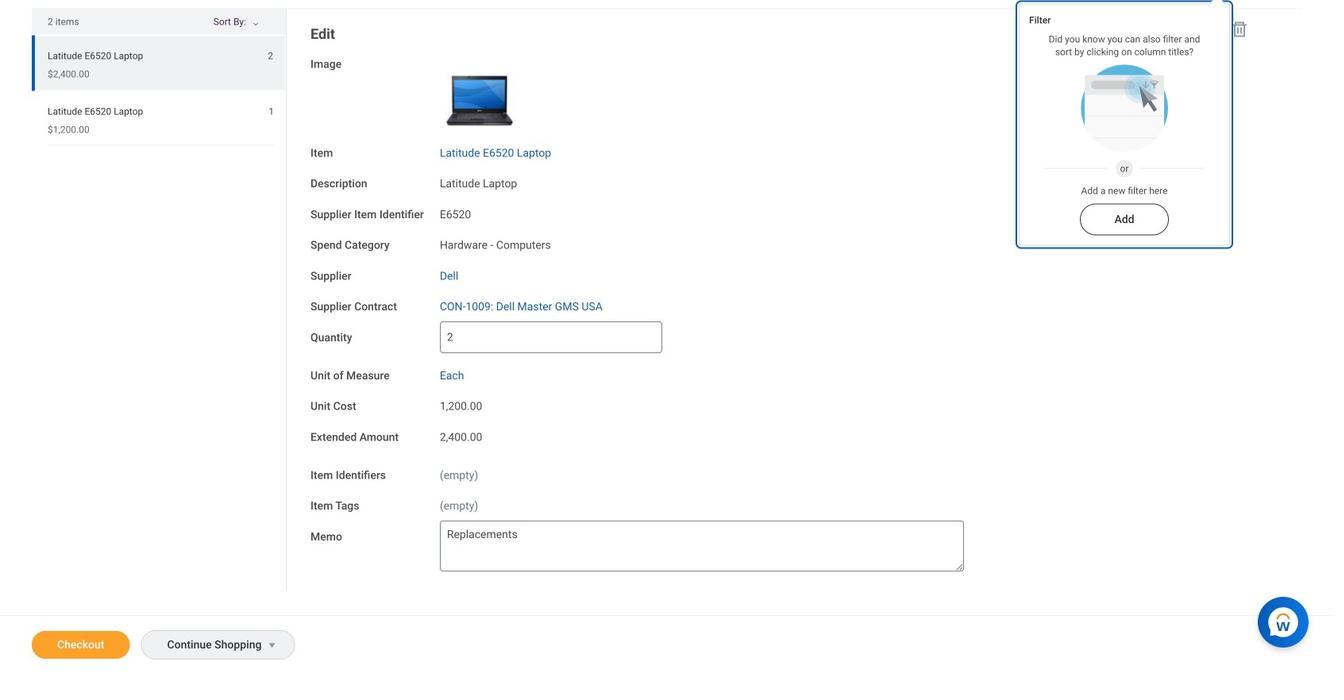 Task type: locate. For each thing, give the bounding box(es) containing it.
workday assistant region
[[1258, 591, 1315, 648]]

chevron down image
[[246, 21, 265, 32]]

dialog
[[1019, 0, 1230, 246]]

e6520.jpg image
[[440, 48, 519, 127]]

None text field
[[440, 322, 662, 353], [440, 521, 964, 572], [440, 322, 662, 353], [440, 521, 964, 572]]

region
[[32, 9, 287, 590]]

arrow down image
[[265, 18, 284, 28]]

item list list box
[[32, 35, 286, 146]]



Task type: vqa. For each thing, say whether or not it's contained in the screenshot.
sort image
no



Task type: describe. For each thing, give the bounding box(es) containing it.
caret down image
[[262, 639, 281, 652]]

hardware - computers element
[[440, 236, 551, 252]]

navigation pane region
[[287, 9, 1269, 602]]

delete image
[[1230, 19, 1249, 38]]



